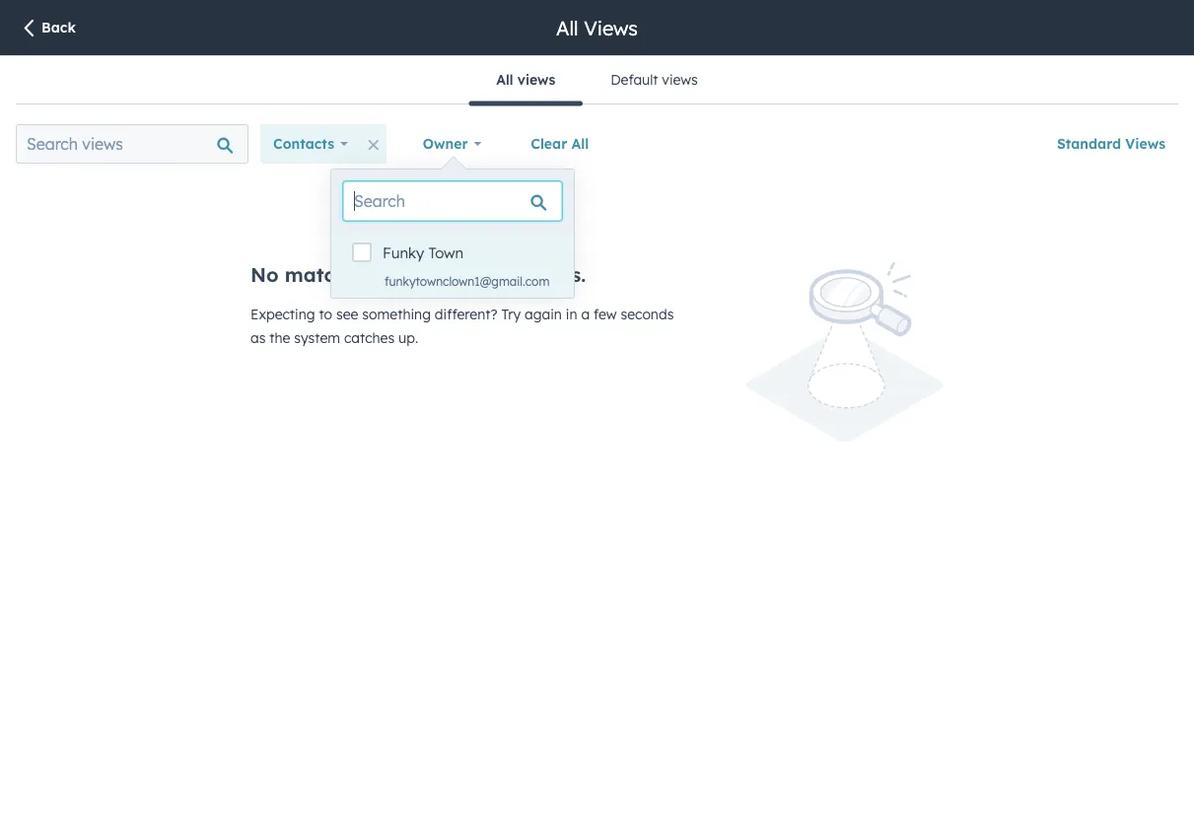 Task type: describe. For each thing, give the bounding box(es) containing it.
2 vertical spatial all
[[572, 135, 589, 152]]

all views
[[497, 71, 556, 88]]

default views
[[611, 71, 698, 88]]

back
[[41, 19, 76, 36]]

views for standard views
[[1126, 135, 1166, 152]]

few
[[594, 306, 617, 323]]

no
[[251, 262, 279, 287]]

Search search field
[[343, 182, 562, 221]]

matches
[[285, 262, 368, 287]]

contacts button
[[260, 124, 361, 164]]

different?
[[435, 306, 498, 323]]

all views
[[557, 15, 638, 40]]

try
[[502, 306, 521, 323]]

funkytownclown1@gmail.com
[[385, 274, 550, 289]]

all for all views
[[497, 71, 514, 88]]

Search views search field
[[16, 124, 249, 164]]

standard
[[1058, 135, 1122, 152]]

page section element
[[0, 0, 1195, 55]]

owner
[[423, 135, 468, 152]]

expecting
[[251, 306, 315, 323]]

no matches for the current filters.
[[251, 262, 586, 287]]

clear all button
[[518, 124, 602, 164]]

seconds
[[621, 306, 674, 323]]

owner button
[[410, 124, 495, 164]]



Task type: locate. For each thing, give the bounding box(es) containing it.
clear all
[[531, 135, 589, 152]]

0 vertical spatial all
[[557, 15, 579, 40]]

views for all views
[[518, 71, 556, 88]]

navigation containing all views
[[469, 56, 726, 106]]

expecting to see something different? try again in a few seconds as the system catches up.
[[251, 306, 674, 347]]

funky town list box
[[332, 233, 574, 298]]

0 horizontal spatial views
[[584, 15, 638, 40]]

default views button
[[583, 56, 726, 104]]

0 vertical spatial the
[[409, 262, 441, 287]]

see
[[336, 306, 359, 323]]

back link
[[20, 18, 76, 40]]

views right standard
[[1126, 135, 1166, 152]]

all views button
[[469, 56, 583, 106]]

standard views
[[1058, 135, 1166, 152]]

system
[[294, 330, 340, 347]]

default
[[611, 71, 659, 88]]

views
[[518, 71, 556, 88], [662, 71, 698, 88]]

views inside page section element
[[584, 15, 638, 40]]

the
[[409, 262, 441, 287], [270, 330, 291, 347]]

1 vertical spatial views
[[1126, 135, 1166, 152]]

up.
[[399, 330, 418, 347]]

something
[[362, 306, 431, 323]]

funky town
[[383, 244, 464, 262]]

the inside expecting to see something different? try again in a few seconds as the system catches up.
[[270, 330, 291, 347]]

again
[[525, 306, 562, 323]]

town
[[429, 244, 464, 262]]

views for default views
[[662, 71, 698, 88]]

standard views button
[[1045, 124, 1179, 164]]

views inside button
[[1126, 135, 1166, 152]]

in
[[566, 306, 578, 323]]

views up clear
[[518, 71, 556, 88]]

1 horizontal spatial the
[[409, 262, 441, 287]]

1 horizontal spatial views
[[1126, 135, 1166, 152]]

1 vertical spatial all
[[497, 71, 514, 88]]

for
[[374, 262, 403, 287]]

all
[[557, 15, 579, 40], [497, 71, 514, 88], [572, 135, 589, 152]]

all for all views
[[557, 15, 579, 40]]

1 views from the left
[[518, 71, 556, 88]]

as
[[251, 330, 266, 347]]

filters.
[[524, 262, 586, 287]]

to
[[319, 306, 333, 323]]

views right default
[[662, 71, 698, 88]]

clear
[[531, 135, 568, 152]]

all inside page section element
[[557, 15, 579, 40]]

0 horizontal spatial the
[[270, 330, 291, 347]]

a
[[582, 306, 590, 323]]

funky
[[383, 244, 425, 262]]

navigation
[[469, 56, 726, 106]]

1 horizontal spatial views
[[662, 71, 698, 88]]

views for all views
[[584, 15, 638, 40]]

contacts
[[273, 135, 335, 152]]

2 views from the left
[[662, 71, 698, 88]]

views up default
[[584, 15, 638, 40]]

0 vertical spatial views
[[584, 15, 638, 40]]

1 vertical spatial the
[[270, 330, 291, 347]]

current
[[447, 262, 518, 287]]

views
[[584, 15, 638, 40], [1126, 135, 1166, 152]]

0 horizontal spatial views
[[518, 71, 556, 88]]

catches
[[344, 330, 395, 347]]



Task type: vqa. For each thing, say whether or not it's contained in the screenshot.
All within the the Page Section element
yes



